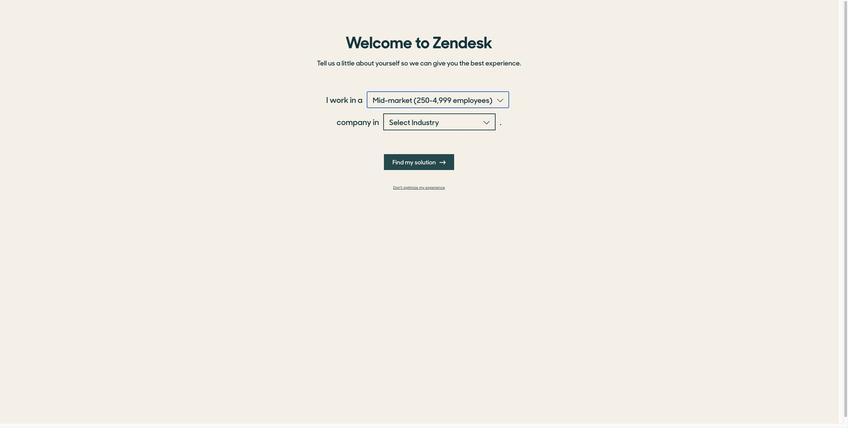 Task type: locate. For each thing, give the bounding box(es) containing it.
the
[[459, 58, 469, 68]]

company in
[[337, 116, 379, 128]]

in right company
[[373, 116, 379, 128]]

can
[[420, 58, 432, 68]]

welcome
[[346, 29, 412, 53]]

0 vertical spatial my
[[405, 158, 414, 166]]

1 horizontal spatial a
[[358, 94, 363, 105]]

in right work
[[350, 94, 356, 105]]

i
[[326, 94, 328, 105]]

a right work
[[358, 94, 363, 105]]

don't
[[393, 186, 402, 191]]

arrow right image
[[440, 160, 446, 166]]

1 vertical spatial my
[[419, 186, 425, 191]]

1 vertical spatial a
[[358, 94, 363, 105]]

my right find
[[405, 158, 414, 166]]

a right the us
[[336, 58, 340, 68]]

experience.
[[486, 58, 521, 68]]

to
[[415, 29, 430, 53]]

about
[[356, 58, 374, 68]]

solution
[[415, 158, 436, 166]]

work
[[330, 94, 349, 105]]

my
[[405, 158, 414, 166], [419, 186, 425, 191]]

tell
[[317, 58, 327, 68]]

find     my solution button
[[384, 154, 454, 170]]

don't optimize my experience
[[393, 186, 445, 191]]

0 horizontal spatial in
[[350, 94, 356, 105]]

zendesk
[[433, 29, 493, 53]]

0 vertical spatial a
[[336, 58, 340, 68]]

0 horizontal spatial my
[[405, 158, 414, 166]]

in
[[350, 94, 356, 105], [373, 116, 379, 128]]

yourself
[[375, 58, 400, 68]]

0 horizontal spatial a
[[336, 58, 340, 68]]

my right optimize
[[419, 186, 425, 191]]

1 horizontal spatial in
[[373, 116, 379, 128]]

a
[[336, 58, 340, 68], [358, 94, 363, 105]]



Task type: describe. For each thing, give the bounding box(es) containing it.
1 vertical spatial in
[[373, 116, 379, 128]]

i work in a
[[326, 94, 363, 105]]

.
[[500, 116, 502, 128]]

find
[[393, 158, 404, 166]]

company
[[337, 116, 371, 128]]

find     my solution
[[393, 158, 437, 166]]

1 horizontal spatial my
[[419, 186, 425, 191]]

don't optimize my experience link
[[313, 186, 525, 191]]

give
[[433, 58, 446, 68]]

tell us a little about yourself so we can give you the best experience.
[[317, 58, 521, 68]]

you
[[447, 58, 458, 68]]

so
[[401, 58, 408, 68]]

optimize
[[403, 186, 418, 191]]

best
[[471, 58, 484, 68]]

my inside find     my solution button
[[405, 158, 414, 166]]

we
[[410, 58, 419, 68]]

experience
[[426, 186, 445, 191]]

us
[[328, 58, 335, 68]]

little
[[342, 58, 355, 68]]

welcome to zendesk
[[346, 29, 493, 53]]

0 vertical spatial in
[[350, 94, 356, 105]]



